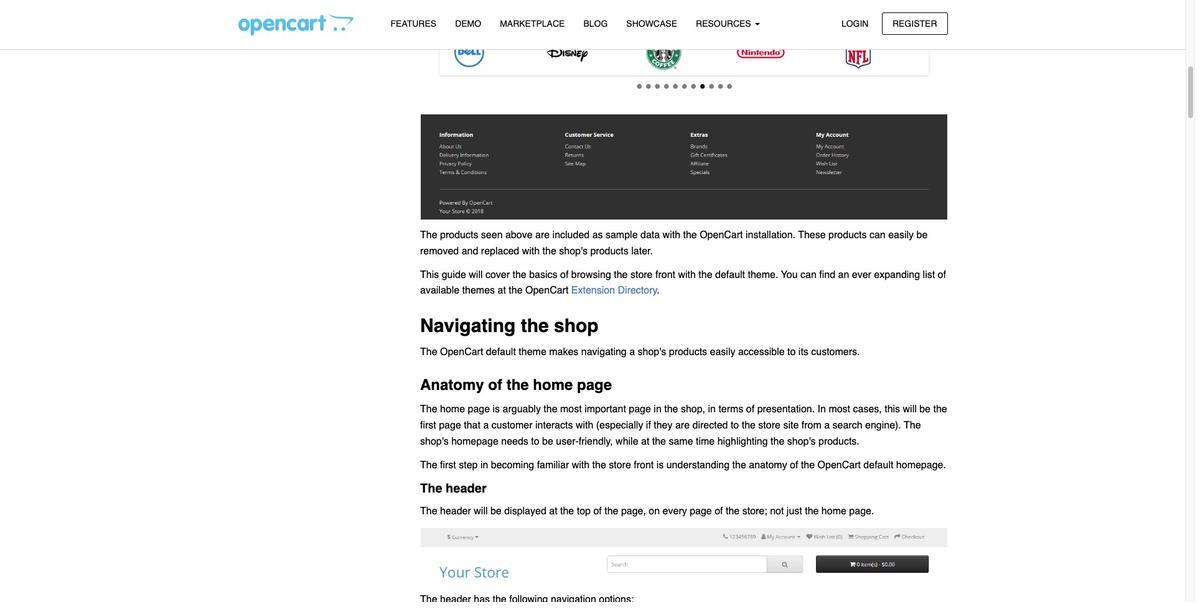 Task type: locate. For each thing, give the bounding box(es) containing it.
makes
[[549, 347, 579, 358]]

to right needs
[[531, 436, 540, 447]]

site
[[784, 420, 799, 432]]

2 horizontal spatial default
[[864, 460, 894, 471]]

default left the theme. on the right top of the page
[[716, 270, 746, 281]]

2 most from the left
[[829, 404, 851, 416]]

of
[[561, 270, 569, 281], [938, 270, 947, 281], [488, 377, 503, 394], [747, 404, 755, 416], [790, 460, 799, 471], [594, 506, 602, 518], [715, 506, 723, 518]]

its
[[799, 347, 809, 358]]

2 horizontal spatial home
[[822, 506, 847, 518]]

at down 'cover'
[[498, 285, 506, 297]]

the down they
[[653, 436, 666, 447]]

at inside the home page is arguably the most important page in the shop, in terms of presentation. in most cases, this will be the first page that a customer interacts with (especially if they are directed to the store site from a search engine). the shop's homepage needs to be user-friendly, while at the same time highlighting the shop's products.
[[641, 436, 650, 447]]

are inside the products seen above are included as sample data with the opencart installation. these products can easily be removed and replaced with the shop's products later.
[[536, 230, 550, 241]]

1 horizontal spatial most
[[829, 404, 851, 416]]

header down the header
[[440, 506, 471, 518]]

can
[[870, 230, 886, 241], [801, 270, 817, 281]]

the
[[420, 230, 438, 241], [420, 347, 438, 358], [420, 404, 438, 416], [904, 420, 921, 432], [420, 460, 438, 471], [420, 482, 443, 496], [420, 506, 438, 518]]

the right 'just'
[[805, 506, 819, 518]]

engine).
[[866, 420, 902, 432]]

will for the header will be displayed at the top of the page, on every page of the store; not just the home page.
[[474, 506, 488, 518]]

front
[[656, 270, 676, 281], [634, 460, 654, 471]]

the first step in becoming familiar with the store front is understanding the anatomy of the opencart default homepage.
[[420, 460, 947, 471]]

will up themes
[[469, 270, 483, 281]]

the down 'cover'
[[509, 285, 523, 297]]

front down while
[[634, 460, 654, 471]]

guide
[[442, 270, 466, 281]]

easily up expanding
[[889, 230, 914, 241]]

1 vertical spatial header
[[440, 506, 471, 518]]

the up they
[[665, 404, 679, 416]]

2 vertical spatial to
[[531, 436, 540, 447]]

2 vertical spatial will
[[474, 506, 488, 518]]

store;
[[743, 506, 768, 518]]

removed
[[420, 246, 459, 257]]

1 vertical spatial home
[[440, 404, 465, 416]]

easily left the accessible
[[710, 347, 736, 358]]

0 vertical spatial store
[[631, 270, 653, 281]]

1 vertical spatial store
[[759, 420, 781, 432]]

first inside the home page is arguably the most important page in the shop, in terms of presentation. in most cases, this will be the first page that a customer interacts with (especially if they are directed to the store site from a search engine). the shop's homepage needs to be user-friendly, while at the same time highlighting the shop's products.
[[420, 420, 436, 432]]

will for this guide will cover the basics of browsing the store front with the default theme. you can find an ever expanding list of available themes at the opencart
[[469, 270, 483, 281]]

0 horizontal spatial most
[[561, 404, 582, 416]]

front inside this guide will cover the basics of browsing the store front with the default theme. you can find an ever expanding list of available themes at the opencart
[[656, 270, 676, 281]]

0 horizontal spatial at
[[498, 285, 506, 297]]

easily
[[889, 230, 914, 241], [710, 347, 736, 358]]

installation.
[[746, 230, 796, 241]]

a right that
[[484, 420, 489, 432]]

header down the step
[[446, 482, 487, 496]]

the up arguably
[[507, 377, 529, 394]]

default down navigating the shop at the bottom
[[486, 347, 516, 358]]

0 vertical spatial easily
[[889, 230, 914, 241]]

0 vertical spatial at
[[498, 285, 506, 297]]

the up 'basics'
[[543, 246, 557, 257]]

at inside this guide will cover the basics of browsing the store front with the default theme. you can find an ever expanding list of available themes at the opencart
[[498, 285, 506, 297]]

becoming
[[491, 460, 534, 471]]

with up the friendly,
[[576, 420, 594, 432]]

ever
[[852, 270, 872, 281]]

1 vertical spatial default
[[486, 347, 516, 358]]

1 vertical spatial can
[[801, 270, 817, 281]]

1 vertical spatial to
[[731, 420, 739, 432]]

cases,
[[854, 404, 882, 416]]

later.
[[632, 246, 653, 257]]

shop
[[554, 315, 599, 337]]

to left the its
[[788, 347, 796, 358]]

the inside the products seen above are included as sample data with the opencart installation. these products can easily be removed and replaced with the shop's products later.
[[420, 230, 438, 241]]

2 vertical spatial at
[[549, 506, 558, 518]]

shop,
[[681, 404, 706, 416]]

the home page is arguably the most important page in the shop, in terms of presentation. in most cases, this will be the first page that a customer interacts with (especially if they are directed to the store site from a search engine). the shop's homepage needs to be user-friendly, while at the same time highlighting the shop's products.
[[420, 404, 948, 447]]

first left the step
[[440, 460, 456, 471]]

are up same
[[676, 420, 690, 432]]

the left top
[[561, 506, 574, 518]]

store
[[631, 270, 653, 281], [759, 420, 781, 432], [609, 460, 631, 471]]

front - official header image
[[420, 528, 948, 585]]

user-
[[556, 436, 579, 447]]

a right from
[[825, 420, 830, 432]]

resources
[[696, 19, 754, 29]]

page
[[577, 377, 612, 394], [468, 404, 490, 416], [629, 404, 651, 416], [439, 420, 461, 432], [690, 506, 712, 518]]

find
[[820, 270, 836, 281]]

0 horizontal spatial home
[[440, 404, 465, 416]]

1 most from the left
[[561, 404, 582, 416]]

2 horizontal spatial at
[[641, 436, 650, 447]]

at right the displayed
[[549, 506, 558, 518]]

1 vertical spatial at
[[641, 436, 650, 447]]

default
[[716, 270, 746, 281], [486, 347, 516, 358], [864, 460, 894, 471]]

1 vertical spatial will
[[903, 404, 917, 416]]

1 horizontal spatial easily
[[889, 230, 914, 241]]

2 vertical spatial default
[[864, 460, 894, 471]]

1 vertical spatial easily
[[710, 347, 736, 358]]

1 vertical spatial are
[[676, 420, 690, 432]]

0 horizontal spatial first
[[420, 420, 436, 432]]

shop's inside the products seen above are included as sample data with the opencart installation. these products can easily be removed and replaced with the shop's products later.
[[559, 246, 588, 257]]

the left page,
[[605, 506, 619, 518]]

directory
[[618, 285, 658, 297]]

is
[[493, 404, 500, 416], [657, 460, 664, 471]]

is left understanding
[[657, 460, 664, 471]]

1 horizontal spatial front
[[656, 270, 676, 281]]

browsing
[[572, 270, 611, 281]]

can up ever on the top
[[870, 230, 886, 241]]

0 vertical spatial to
[[788, 347, 796, 358]]

first left that
[[420, 420, 436, 432]]

0 horizontal spatial default
[[486, 347, 516, 358]]

in up directed
[[708, 404, 716, 416]]

list
[[923, 270, 936, 281]]

seen
[[481, 230, 503, 241]]

will down the header
[[474, 506, 488, 518]]

1 horizontal spatial are
[[676, 420, 690, 432]]

these
[[799, 230, 826, 241]]

can inside this guide will cover the basics of browsing the store front with the default theme. you can find an ever expanding list of available themes at the opencart
[[801, 270, 817, 281]]

0 vertical spatial is
[[493, 404, 500, 416]]

products up and
[[440, 230, 479, 241]]

the down from
[[801, 460, 815, 471]]

page,
[[621, 506, 646, 518]]

most right in
[[829, 404, 851, 416]]

easily inside the products seen above are included as sample data with the opencart installation. these products can easily be removed and replaced with the shop's products later.
[[889, 230, 914, 241]]

0 horizontal spatial is
[[493, 404, 500, 416]]

the for the products seen above are included as sample data with the opencart installation. these products can easily be removed and replaced with the shop's products later.
[[420, 230, 438, 241]]

with right data
[[663, 230, 681, 241]]

shop's right navigating
[[638, 347, 667, 358]]

expanding
[[875, 270, 921, 281]]

1 vertical spatial is
[[657, 460, 664, 471]]

customer
[[492, 420, 533, 432]]

2 horizontal spatial to
[[788, 347, 796, 358]]

features
[[391, 19, 437, 29]]

0 vertical spatial will
[[469, 270, 483, 281]]

default down the engine).
[[864, 460, 894, 471]]

0 vertical spatial header
[[446, 482, 487, 496]]

an
[[839, 270, 850, 281]]

will
[[469, 270, 483, 281], [903, 404, 917, 416], [474, 506, 488, 518]]

front up the .
[[656, 270, 676, 281]]

home down the makes
[[533, 377, 573, 394]]

that
[[464, 420, 481, 432]]

store left site
[[759, 420, 781, 432]]

marketplace
[[500, 19, 565, 29]]

login link
[[831, 12, 880, 35]]

a right navigating
[[630, 347, 635, 358]]

the
[[684, 230, 697, 241], [543, 246, 557, 257], [513, 270, 527, 281], [614, 270, 628, 281], [699, 270, 713, 281], [509, 285, 523, 297], [521, 315, 549, 337], [507, 377, 529, 394], [544, 404, 558, 416], [665, 404, 679, 416], [934, 404, 948, 416], [742, 420, 756, 432], [653, 436, 666, 447], [771, 436, 785, 447], [593, 460, 606, 471], [733, 460, 747, 471], [801, 460, 815, 471], [561, 506, 574, 518], [605, 506, 619, 518], [726, 506, 740, 518], [805, 506, 819, 518]]

to down terms
[[731, 420, 739, 432]]

home left page.
[[822, 506, 847, 518]]

first
[[420, 420, 436, 432], [440, 460, 456, 471]]

this
[[420, 270, 439, 281]]

are right above
[[536, 230, 550, 241]]

opencart left installation.
[[700, 230, 743, 241]]

2 horizontal spatial in
[[708, 404, 716, 416]]

0 vertical spatial are
[[536, 230, 550, 241]]

of inside the home page is arguably the most important page in the shop, in terms of presentation. in most cases, this will be the first page that a customer interacts with (especially if they are directed to the store site from a search engine). the shop's homepage needs to be user-friendly, while at the same time highlighting the shop's products.
[[747, 404, 755, 416]]

the opencart default theme makes navigating a shop's products easily accessible to its customers.
[[420, 347, 860, 358]]

sample
[[606, 230, 638, 241]]

most
[[561, 404, 582, 416], [829, 404, 851, 416]]

homepage
[[452, 436, 499, 447]]

opencart
[[700, 230, 743, 241], [526, 285, 569, 297], [440, 347, 484, 358], [818, 460, 861, 471]]

can left find
[[801, 270, 817, 281]]

0 horizontal spatial are
[[536, 230, 550, 241]]

home down anatomy
[[440, 404, 465, 416]]

with
[[663, 230, 681, 241], [522, 246, 540, 257], [678, 270, 696, 281], [576, 420, 594, 432], [572, 460, 590, 471]]

are inside the home page is arguably the most important page in the shop, in terms of presentation. in most cases, this will be the first page that a customer interacts with (especially if they are directed to the store site from a search engine). the shop's homepage needs to be user-friendly, while at the same time highlighting the shop's products.
[[676, 420, 690, 432]]

0 vertical spatial front
[[656, 270, 676, 281]]

the up "interacts"
[[544, 404, 558, 416]]

the header will be displayed at the top of the page, on every page of the store; not just the home page.
[[420, 506, 875, 518]]

1 horizontal spatial default
[[716, 270, 746, 281]]

0 horizontal spatial in
[[481, 460, 489, 471]]

anatomy of the home page
[[420, 377, 612, 394]]

products
[[440, 230, 479, 241], [829, 230, 867, 241], [591, 246, 629, 257], [669, 347, 708, 358]]

in up they
[[654, 404, 662, 416]]

will right this
[[903, 404, 917, 416]]

header for the header
[[446, 482, 487, 496]]

store up directory
[[631, 270, 653, 281]]

1 vertical spatial first
[[440, 460, 456, 471]]

be up list
[[917, 230, 928, 241]]

0 vertical spatial can
[[870, 230, 886, 241]]

opencart - open source shopping cart solution image
[[238, 13, 353, 35]]

opencart down 'basics'
[[526, 285, 569, 297]]

shop's
[[559, 246, 588, 257], [638, 347, 667, 358], [420, 436, 449, 447], [788, 436, 816, 447]]

the down the products seen above are included as sample data with the opencart installation. these products can easily be removed and replaced with the shop's products later.
[[699, 270, 713, 281]]

opencart inside the products seen above are included as sample data with the opencart installation. these products can easily be removed and replaced with the shop's products later.
[[700, 230, 743, 241]]

the header
[[420, 482, 487, 496]]

in
[[654, 404, 662, 416], [708, 404, 716, 416], [481, 460, 489, 471]]

in right the step
[[481, 460, 489, 471]]

0 horizontal spatial can
[[801, 270, 817, 281]]

is inside the home page is arguably the most important page in the shop, in terms of presentation. in most cases, this will be the first page that a customer interacts with (especially if they are directed to the store site from a search engine). the shop's homepage needs to be user-friendly, while at the same time highlighting the shop's products.
[[493, 404, 500, 416]]

(especially
[[597, 420, 644, 432]]

replaced
[[481, 246, 520, 257]]

register
[[893, 18, 938, 28]]

shop's down included
[[559, 246, 588, 257]]

blog
[[584, 19, 608, 29]]

page left that
[[439, 420, 461, 432]]

with down the products seen above are included as sample data with the opencart installation. these products can easily be removed and replaced with the shop's products later.
[[678, 270, 696, 281]]

0 vertical spatial default
[[716, 270, 746, 281]]

will inside this guide will cover the basics of browsing the store front with the default theme. you can find an ever expanding list of available themes at the opencart
[[469, 270, 483, 281]]

0 vertical spatial first
[[420, 420, 436, 432]]

demo link
[[446, 13, 491, 35]]

displayed
[[505, 506, 547, 518]]

with down user-
[[572, 460, 590, 471]]

the for the header
[[420, 482, 443, 496]]

1 horizontal spatial can
[[870, 230, 886, 241]]

this guide will cover the basics of browsing the store front with the default theme. you can find an ever expanding list of available themes at the opencart
[[420, 270, 947, 297]]

is up customer
[[493, 404, 500, 416]]

store down while
[[609, 460, 631, 471]]

at down the "if"
[[641, 436, 650, 447]]

the up extension directory .
[[614, 270, 628, 281]]

store inside this guide will cover the basics of browsing the store front with the default theme. you can find an ever expanding list of available themes at the opencart
[[631, 270, 653, 281]]

1 vertical spatial front
[[634, 460, 654, 471]]

2 vertical spatial home
[[822, 506, 847, 518]]

1 horizontal spatial home
[[533, 377, 573, 394]]

most up "interacts"
[[561, 404, 582, 416]]



Task type: vqa. For each thing, say whether or not it's contained in the screenshot.
included
yes



Task type: describe. For each thing, give the bounding box(es) containing it.
homepage.
[[897, 460, 947, 471]]

the right this
[[934, 404, 948, 416]]

highlighting
[[718, 436, 768, 447]]

in
[[818, 404, 826, 416]]

on
[[649, 506, 660, 518]]

interacts
[[536, 420, 573, 432]]

2 vertical spatial store
[[609, 460, 631, 471]]

be down "interacts"
[[543, 436, 554, 447]]

products right these
[[829, 230, 867, 241]]

demo
[[455, 19, 482, 29]]

navigating
[[420, 315, 516, 337]]

the right data
[[684, 230, 697, 241]]

products.
[[819, 436, 860, 447]]

1 horizontal spatial to
[[731, 420, 739, 432]]

time
[[696, 436, 715, 447]]

login
[[842, 18, 869, 28]]

will inside the home page is arguably the most important page in the shop, in terms of presentation. in most cases, this will be the first page that a customer interacts with (especially if they are directed to the store site from a search engine). the shop's homepage needs to be user-friendly, while at the same time highlighting the shop's products.
[[903, 404, 917, 416]]

if
[[646, 420, 651, 432]]

opencart inside this guide will cover the basics of browsing the store front with the default theme. you can find an ever expanding list of available themes at the opencart
[[526, 285, 569, 297]]

basics
[[529, 270, 558, 281]]

the down highlighting
[[733, 460, 747, 471]]

home inside the home page is arguably the most important page in the shop, in terms of presentation. in most cases, this will be the first page that a customer interacts with (especially if they are directed to the store site from a search engine). the shop's homepage needs to be user-friendly, while at the same time highlighting the shop's products.
[[440, 404, 465, 416]]

features link
[[381, 13, 446, 35]]

the down the friendly,
[[593, 460, 606, 471]]

search
[[833, 420, 863, 432]]

themes
[[462, 285, 495, 297]]

the left store;
[[726, 506, 740, 518]]

page right every
[[690, 506, 712, 518]]

extension
[[572, 285, 615, 297]]

presentation.
[[758, 404, 815, 416]]

above
[[506, 230, 533, 241]]

same
[[669, 436, 694, 447]]

cover
[[486, 270, 510, 281]]

be left the displayed
[[491, 506, 502, 518]]

1 horizontal spatial in
[[654, 404, 662, 416]]

header for the header will be displayed at the top of the page, on every page of the store; not just the home page.
[[440, 506, 471, 518]]

they
[[654, 420, 673, 432]]

shop's left homepage
[[420, 436, 449, 447]]

theme
[[519, 347, 547, 358]]

1 horizontal spatial is
[[657, 460, 664, 471]]

the up highlighting
[[742, 420, 756, 432]]

data
[[641, 230, 660, 241]]

important
[[585, 404, 626, 416]]

extension directory .
[[572, 285, 660, 297]]

be right this
[[920, 404, 931, 416]]

resources link
[[687, 13, 770, 35]]

2 horizontal spatial a
[[825, 420, 830, 432]]

navigating the shop
[[420, 315, 599, 337]]

with down above
[[522, 246, 540, 257]]

shop's down from
[[788, 436, 816, 447]]

showcase link
[[617, 13, 687, 35]]

theme.
[[748, 270, 779, 281]]

store inside the home page is arguably the most important page in the shop, in terms of presentation. in most cases, this will be the first page that a customer interacts with (especially if they are directed to the store site from a search engine). the shop's homepage needs to be user-friendly, while at the same time highlighting the shop's products.
[[759, 420, 781, 432]]

1 horizontal spatial a
[[630, 347, 635, 358]]

as
[[593, 230, 603, 241]]

marketplace link
[[491, 13, 574, 35]]

page up that
[[468, 404, 490, 416]]

default inside this guide will cover the basics of browsing the store front with the default theme. you can find an ever expanding list of available themes at the opencart
[[716, 270, 746, 281]]

directed
[[693, 420, 728, 432]]

front office image
[[420, 0, 948, 220]]

terms
[[719, 404, 744, 416]]

familiar
[[537, 460, 569, 471]]

needs
[[502, 436, 529, 447]]

.
[[658, 285, 660, 297]]

page up the "if"
[[629, 404, 651, 416]]

products down as
[[591, 246, 629, 257]]

navigating
[[582, 347, 627, 358]]

the for the home page is arguably the most important page in the shop, in terms of presentation. in most cases, this will be the first page that a customer interacts with (especially if they are directed to the store site from a search engine). the shop's homepage needs to be user-friendly, while at the same time highlighting the shop's products.
[[420, 404, 438, 416]]

0 vertical spatial home
[[533, 377, 573, 394]]

0 horizontal spatial easily
[[710, 347, 736, 358]]

from
[[802, 420, 822, 432]]

arguably
[[503, 404, 541, 416]]

0 horizontal spatial to
[[531, 436, 540, 447]]

1 horizontal spatial first
[[440, 460, 456, 471]]

products up shop,
[[669, 347, 708, 358]]

this
[[885, 404, 901, 416]]

not
[[770, 506, 784, 518]]

blog link
[[574, 13, 617, 35]]

and
[[462, 246, 479, 257]]

the up theme
[[521, 315, 549, 337]]

the for the opencart default theme makes navigating a shop's products easily accessible to its customers.
[[420, 347, 438, 358]]

understanding
[[667, 460, 730, 471]]

friendly,
[[579, 436, 613, 447]]

1 horizontal spatial at
[[549, 506, 558, 518]]

the down site
[[771, 436, 785, 447]]

showcase
[[627, 19, 678, 29]]

you
[[781, 270, 798, 281]]

can inside the products seen above are included as sample data with the opencart installation. these products can easily be removed and replaced with the shop's products later.
[[870, 230, 886, 241]]

opencart down the navigating
[[440, 347, 484, 358]]

extension directory link
[[572, 285, 658, 297]]

just
[[787, 506, 803, 518]]

with inside this guide will cover the basics of browsing the store front with the default theme. you can find an ever expanding list of available themes at the opencart
[[678, 270, 696, 281]]

step
[[459, 460, 478, 471]]

page up important
[[577, 377, 612, 394]]

included
[[553, 230, 590, 241]]

anatomy
[[749, 460, 788, 471]]

with inside the home page is arguably the most important page in the shop, in terms of presentation. in most cases, this will be the first page that a customer interacts with (especially if they are directed to the store site from a search engine). the shop's homepage needs to be user-friendly, while at the same time highlighting the shop's products.
[[576, 420, 594, 432]]

anatomy
[[420, 377, 484, 394]]

the for the header will be displayed at the top of the page, on every page of the store; not just the home page.
[[420, 506, 438, 518]]

every
[[663, 506, 687, 518]]

be inside the products seen above are included as sample data with the opencart installation. these products can easily be removed and replaced with the shop's products later.
[[917, 230, 928, 241]]

while
[[616, 436, 639, 447]]

accessible
[[739, 347, 785, 358]]

available
[[420, 285, 460, 297]]

the products seen above are included as sample data with the opencart installation. these products can easily be removed and replaced with the shop's products later.
[[420, 230, 928, 257]]

the right 'cover'
[[513, 270, 527, 281]]

top
[[577, 506, 591, 518]]

0 horizontal spatial a
[[484, 420, 489, 432]]

the for the first step in becoming familiar with the store front is understanding the anatomy of the opencart default homepage.
[[420, 460, 438, 471]]

opencart down products.
[[818, 460, 861, 471]]

0 horizontal spatial front
[[634, 460, 654, 471]]

register link
[[882, 12, 948, 35]]



